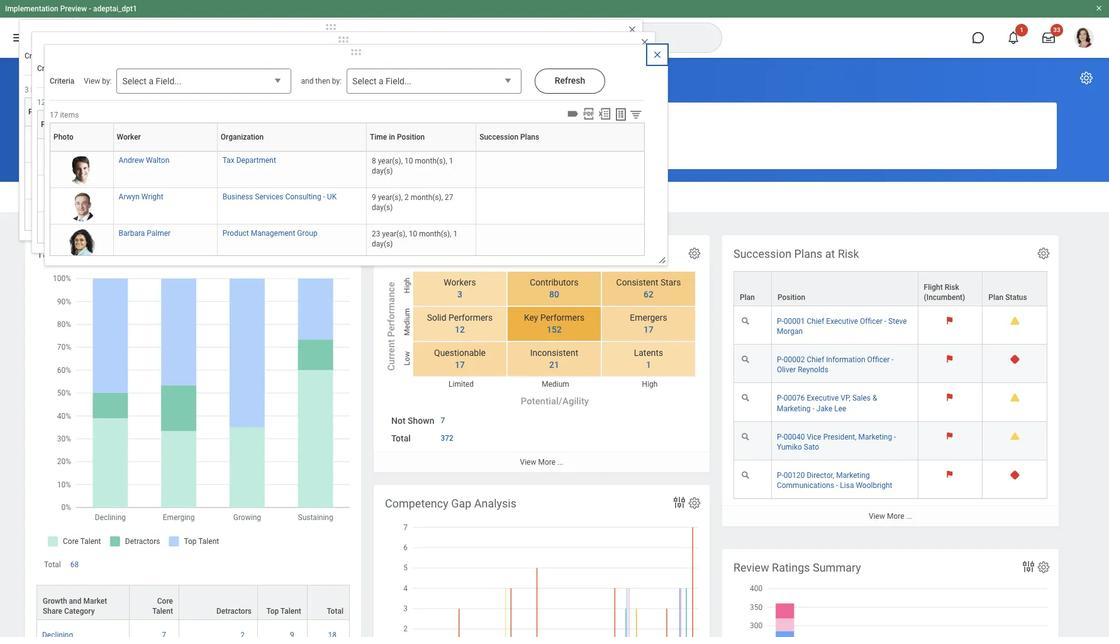 Task type: locate. For each thing, give the bounding box(es) containing it.
8 inside 8 year(s), 10 month(s), 1 day(s)
[[372, 157, 376, 166]]

product management group link
[[223, 227, 318, 238]]

month(s), for it services group
[[342, 168, 374, 177]]

year(s), for global support - canada group
[[378, 144, 402, 153]]

2 field... from the left
[[386, 76, 412, 86]]

and inside button
[[199, 118, 213, 127]]

total right "top talent"
[[327, 608, 344, 616]]

0 horizontal spatial 9
[[303, 168, 307, 177]]

configure and view chart data image
[[672, 495, 687, 510], [1022, 560, 1037, 575]]

executive inside p-00001 chief executive officer - steve morgan
[[827, 317, 859, 326]]

month(s), inside 12 year(s), 10 month(s), 24 day(s)
[[415, 217, 447, 226]]

1 button left inbox large image on the top
[[1000, 24, 1028, 52]]

row containing growth and market share category
[[37, 586, 350, 621]]

time in position button for refresh
[[365, 110, 472, 138]]

marketing down 00076
[[777, 404, 811, 413]]

lee
[[835, 404, 847, 413]]

2 vertical spatial total
[[327, 608, 344, 616]]

0 vertical spatial configure and view chart data image
[[672, 495, 687, 510]]

2 performers from the left
[[541, 313, 585, 323]]

1 vertical spatial view more ...
[[869, 512, 913, 521]]

2 select from the left
[[353, 76, 377, 86]]

hire
[[66, 191, 81, 201]]

director, inside the p-00120 director, marketing communications - lisa woolbright
[[807, 471, 835, 480]]

- left 'jake' at the right
[[813, 404, 815, 413]]

officer down p-00001 chief executive officer - steve morgan 'row'
[[868, 356, 890, 365]]

view for succession plans at risk
[[869, 512, 886, 521]]

global up tax
[[226, 144, 248, 152]]

p-00002 chief information officer - oliver reynolds row
[[734, 345, 1048, 384]]

18
[[376, 168, 384, 177]]

1 it from the top
[[190, 167, 196, 176]]

0 vertical spatial director,
[[441, 204, 469, 213]]

time for select a field...
[[370, 133, 387, 142]]

by up workers on the left of page
[[454, 247, 465, 261]]

in for select a field...
[[389, 133, 395, 142]]

day(s) for business services consulting - uk
[[372, 203, 393, 212]]

1 for support – east japan group
[[440, 181, 445, 189]]

1 down "7 year(s), 9 month(s), 1 day(s)"
[[384, 205, 388, 213]]

implementation preview -   adeptai_dpt1
[[5, 4, 137, 13]]

director, down 27
[[441, 204, 469, 213]]

arwyn
[[119, 193, 140, 201]]

month(s), inside 9 year(s), 0 month(s), 18 day(s)
[[342, 168, 374, 177]]

top
[[267, 608, 279, 616]]

0 horizontal spatial more
[[538, 458, 556, 467]]

10
[[340, 132, 348, 140], [405, 157, 413, 166], [340, 205, 348, 213], [404, 217, 413, 226], [409, 230, 417, 239]]

field... for select a field... dropdown button
[[386, 76, 412, 86]]

high right current performance
[[403, 278, 412, 294]]

time in position button up 8 year(s), 10 month(s), 1 day(s)
[[370, 123, 481, 151]]

view more ... link for succession plans at risk
[[723, 506, 1059, 527]]

global support - canada group
[[226, 144, 330, 152]]

chief inside p-00002 chief information officer - oliver reynolds
[[807, 356, 825, 365]]

day(s) inside 9 year(s), 2 month(s), 27 day(s)
[[372, 203, 393, 212]]

0 vertical spatial worker
[[104, 120, 128, 129]]

1 button inside 'banner'
[[1000, 24, 1028, 52]]

0 horizontal spatial services
[[198, 167, 227, 176]]

employee's photo (carolina souza) image
[[55, 217, 84, 245]]

p- inside p-00002 chief information officer - oliver reynolds
[[777, 356, 784, 365]]

chief right 00001
[[807, 317, 825, 326]]

0 vertical spatial total
[[392, 434, 411, 444]]

month(s), inside 12 year(s), 8 month(s), 11 day(s)
[[410, 144, 443, 153]]

p- for 00040
[[777, 433, 784, 442]]

employee's photo (bunji asai （朝井 文治）) image
[[55, 180, 84, 209]]

chief for executive
[[807, 317, 825, 326]]

1 performance from the top
[[385, 247, 451, 261]]

competency gap analysis element
[[374, 485, 710, 638]]

potential/agility down 21 button
[[521, 396, 589, 407]]

consistent
[[617, 278, 659, 288]]

it inside it operations group link
[[190, 204, 196, 213]]

configure and view chart data image left configure competency gap analysis icon on the bottom of page
[[672, 495, 687, 510]]

p-00120 director, marketing communications - lisa woolbright
[[777, 471, 893, 490]]

total down not
[[392, 434, 411, 444]]

2 vertical spatial 9
[[372, 193, 376, 202]]

performers up 12 dropdown button
[[449, 313, 493, 323]]

employee's photo (arwyn wright) image
[[67, 193, 96, 222]]

9 up 9 year(s), 2 month(s), 27 day(s)
[[400, 181, 404, 189]]

marketing inside p-00040 vice president, marketing - yumiko sato
[[859, 433, 893, 442]]

8 up 18
[[372, 157, 376, 166]]

view more ... inside succession plans at risk element
[[869, 512, 913, 521]]

8 up 8 year(s), 10 month(s), 1 day(s)
[[404, 144, 409, 153]]

1 vertical spatial time
[[370, 133, 387, 142]]

select down move modal image
[[353, 76, 377, 86]]

10 for 23
[[340, 205, 348, 213]]

1 inside latents 1
[[646, 360, 651, 370]]

1 horizontal spatial ...
[[907, 512, 913, 521]]

0 vertical spatial 17
[[50, 110, 58, 119]]

time in position button up 12 year(s), 8 month(s), 11 day(s) at the left of the page
[[365, 110, 472, 138]]

performance up current
[[386, 282, 397, 337]]

resize modal image for select a field...
[[658, 256, 668, 266]]

move modal image for select a field...'s close image
[[344, 45, 369, 60]]

reynolds
[[798, 366, 829, 375]]

- inside p-00001 chief executive officer - steve morgan
[[885, 317, 887, 326]]

market
[[85, 247, 120, 261], [83, 597, 107, 606]]

1 chief from the top
[[807, 317, 825, 326]]

1 vertical spatial medium
[[542, 380, 570, 389]]

2 vertical spatial plans
[[795, 247, 823, 261]]

9 year(s), 0 month(s), 18 day(s)
[[303, 168, 386, 187]]

this
[[96, 118, 109, 127]]

1
[[1020, 26, 1024, 33], [384, 132, 388, 140], [449, 157, 454, 166], [440, 181, 445, 189], [384, 205, 388, 213], [454, 230, 458, 239], [646, 360, 651, 370]]

1 horizontal spatial medium
[[542, 380, 570, 389]]

group down latam
[[297, 229, 318, 238]]

market inside growth and market share category
[[83, 597, 107, 606]]

export to excel image
[[598, 107, 612, 121]]

criteria
[[25, 52, 49, 60], [37, 64, 62, 73], [50, 77, 74, 86]]

p- inside the p-00120 director, marketing communications - lisa woolbright
[[777, 471, 784, 480]]

tag image left view printable version (pdf) image
[[554, 94, 568, 108]]

resize modal image up consistent
[[646, 244, 655, 253]]

total inside performance by potential/agility element
[[392, 434, 411, 444]]

year(s),
[[313, 132, 338, 140], [378, 144, 402, 153], [378, 157, 403, 166], [309, 168, 334, 177], [373, 181, 398, 189], [378, 193, 403, 202], [313, 205, 338, 213], [378, 217, 402, 226], [382, 230, 407, 239]]

month(s), down 11
[[415, 157, 447, 166]]

justify image
[[11, 30, 26, 45]]

00015
[[418, 204, 439, 213]]

month(s), for global support - canada group
[[410, 144, 443, 153]]

0 horizontal spatial medium
[[403, 309, 412, 336]]

position
[[392, 120, 420, 129], [397, 133, 425, 142], [778, 293, 806, 302]]

23 up canada
[[303, 132, 311, 140]]

configure this page image
[[1079, 70, 1095, 86]]

select a field... down search image
[[353, 76, 412, 86]]

employee's photo (barbara palmer) image
[[67, 229, 96, 258]]

0 vertical spatial high
[[403, 278, 412, 294]]

00120
[[784, 471, 805, 480]]

view inside performance by potential/agility element
[[520, 458, 537, 467]]

more inside performance by potential/agility element
[[538, 458, 556, 467]]

1 vertical spatial high
[[642, 380, 658, 389]]

1 vertical spatial view more ... link
[[723, 506, 1059, 527]]

p- up morgan in the right bottom of the page
[[777, 317, 784, 326]]

performers inside key performers 152
[[541, 313, 585, 323]]

2 horizontal spatial total
[[392, 434, 411, 444]]

1 horizontal spatial share
[[123, 247, 152, 261]]

export to excel image
[[573, 82, 587, 96], [585, 94, 599, 108]]

9 for 9 year(s), 0 month(s), 18 day(s)
[[303, 168, 307, 177]]

succession plans
[[471, 120, 531, 129], [480, 133, 540, 142]]

global up 'product'
[[226, 217, 248, 225]]

talent down japan
[[297, 191, 320, 201]]

support up product management group "link" at left
[[250, 217, 276, 225]]

year(s), inside 12 year(s), 10 month(s), 24 day(s)
[[378, 217, 402, 226]]

marketing right president,
[[859, 433, 893, 442]]

organization button for select a field...
[[221, 123, 371, 151]]

1 vertical spatial move modal image
[[344, 45, 369, 60]]

2 vertical spatial 17
[[455, 360, 465, 370]]

blair
[[106, 144, 121, 152]]

1 performers from the left
[[449, 313, 493, 323]]

1 vertical spatial photo
[[41, 120, 61, 129]]

7 button
[[441, 416, 447, 426]]

1 vertical spatial view
[[520, 458, 537, 467]]

0 vertical spatial time in position
[[365, 120, 420, 129]]

0 horizontal spatial by:
[[102, 77, 112, 86]]

detractors
[[216, 608, 252, 616]]

position for refresh
[[392, 120, 420, 129]]

share
[[123, 247, 152, 261], [43, 608, 62, 616]]

2 vertical spatial position
[[778, 293, 806, 302]]

... inside performance by potential/agility element
[[558, 458, 564, 467]]

talent right top
[[281, 608, 301, 616]]

succession plans button down export to worksheets icon
[[471, 120, 629, 129]]

- down p-00076 executive vp, sales & marketing - jake lee row
[[895, 433, 897, 442]]

month(s), for global support - latam group
[[415, 217, 447, 226]]

uk
[[327, 193, 337, 201]]

market for by
[[85, 247, 120, 261]]

12 down 3 items
[[37, 98, 46, 107]]

talent for top
[[281, 608, 301, 616]]

12 inside the solid performers 12
[[455, 325, 465, 335]]

jared
[[94, 167, 113, 176]]

day(s) inside 12 year(s), 8 month(s), 11 day(s)
[[367, 154, 388, 163]]

organization for refresh
[[224, 120, 268, 129]]

group down tax
[[228, 167, 249, 176]]

day(s) inside 9 year(s), 0 month(s), 18 day(s)
[[303, 178, 324, 187]]

marketing
[[777, 404, 811, 413], [859, 433, 893, 442], [837, 471, 870, 480]]

17 for questionable 17
[[455, 360, 465, 370]]

export to worksheets image right view printable version (pdf) image
[[601, 94, 616, 110]]

0 horizontal spatial director,
[[441, 204, 469, 213]]

share left /
[[123, 247, 152, 261]]

1 a from the left
[[149, 76, 154, 86]]

support up business
[[226, 180, 253, 189]]

p- for 00001
[[777, 317, 784, 326]]

select right the view by:
[[122, 76, 147, 86]]

2 global from the top
[[226, 217, 248, 225]]

0 horizontal spatial performers
[[449, 313, 493, 323]]

global for global support - canada group
[[226, 144, 248, 152]]

growth up category
[[43, 597, 67, 606]]

0 horizontal spatial configure and view chart data image
[[672, 495, 687, 510]]

jared ellis link
[[94, 165, 128, 176]]

0 vertical spatial officer
[[860, 317, 883, 326]]

it for it operations group
[[190, 204, 196, 213]]

0 vertical spatial management
[[206, 131, 250, 140]]

1 horizontal spatial director,
[[807, 471, 835, 480]]

23 down consulting
[[303, 205, 311, 213]]

0 horizontal spatial a
[[149, 76, 154, 86]]

1 select from the left
[[122, 76, 147, 86]]

risk management link
[[190, 128, 250, 140]]

1 vertical spatial 17
[[644, 325, 654, 335]]

photo down 12 items
[[28, 108, 48, 116]]

notifications large image
[[1008, 31, 1020, 44]]

configure and view chart data image left configure review ratings summary icon
[[1022, 560, 1037, 575]]

criteria up 12 items
[[50, 77, 74, 86]]

total for 372
[[392, 434, 411, 444]]

services for it
[[198, 167, 227, 176]]

... inside succession plans at risk element
[[907, 512, 913, 521]]

1 vertical spatial officer
[[868, 356, 890, 365]]

criteria for select a field...
[[50, 77, 74, 86]]

it services group link
[[190, 165, 249, 176]]

share inside growth and market share category
[[43, 608, 62, 616]]

12 inside 12 year(s), 8 month(s), 11 day(s)
[[367, 144, 376, 153]]

market up category
[[83, 597, 107, 606]]

more for succession plans at risk
[[887, 512, 905, 521]]

view inside succession plans at risk element
[[869, 512, 886, 521]]

0 vertical spatial position
[[392, 120, 420, 129]]

flight risk (incumbent)
[[924, 283, 966, 302]]

talent down core
[[152, 608, 173, 616]]

- up product management group "link" at left
[[278, 217, 280, 225]]

62 button
[[636, 289, 656, 301]]

year(s), inside 9 year(s), 0 month(s), 18 day(s)
[[309, 168, 334, 177]]

- inside p-00040 vice president, marketing - yumiko sato
[[895, 433, 897, 442]]

month(s), up 8 year(s), 10 month(s), 1 day(s)
[[410, 144, 443, 153]]

configure review ratings summary image
[[1037, 561, 1051, 575]]

plans for select a field...
[[521, 133, 540, 142]]

372 button
[[441, 434, 456, 444]]

executive down position popup button
[[827, 317, 859, 326]]

year(s), inside 8 year(s), 10 month(s), 1 day(s)
[[378, 157, 403, 166]]

communications
[[777, 481, 835, 490]]

global support - canada group link
[[226, 141, 330, 152]]

17 down questionable at the bottom left of the page
[[455, 360, 465, 370]]

0 vertical spatial organization
[[224, 120, 268, 129]]

1 horizontal spatial 9
[[372, 193, 376, 202]]

tax department link
[[223, 154, 276, 165]]

adeptai_dpt1
[[93, 4, 137, 13]]

68 button
[[70, 560, 81, 570]]

1 vertical spatial chief
[[807, 356, 825, 365]]

share for /
[[123, 247, 152, 261]]

marc
[[556, 204, 573, 213]]

year(s), inside 12 year(s), 8 month(s), 11 day(s)
[[378, 144, 402, 153]]

export to worksheets image
[[601, 94, 616, 110], [614, 107, 629, 122]]

a inside dropdown button
[[379, 76, 384, 86]]

consistent stars 62
[[617, 278, 681, 300]]

by down "employee's photo (carolina souza)"
[[70, 247, 82, 261]]

17 down 12 items
[[50, 110, 58, 119]]

performers up 152
[[541, 313, 585, 323]]

p- down oliver
[[777, 394, 784, 403]]

0 vertical spatial view
[[84, 77, 100, 86]]

9 inside 9 year(s), 2 month(s), 27 day(s)
[[372, 193, 376, 202]]

0 vertical spatial market
[[85, 247, 120, 261]]

in for refresh
[[384, 120, 391, 129]]

3 down workers on the left of page
[[458, 290, 463, 300]]

export to excel image left select to filter grid data icon
[[585, 94, 599, 108]]

12 year(s), 8 month(s), 11 day(s)
[[367, 144, 455, 163]]

0 vertical spatial succession plans button
[[471, 120, 629, 129]]

low
[[403, 352, 412, 366]]

row containing flight risk (incumbent)
[[734, 271, 1048, 307]]

12 inside 12 year(s), 10 month(s), 24 day(s)
[[367, 217, 376, 226]]

business
[[223, 193, 253, 201]]

12 down 9 year(s), 2 month(s), 27 day(s)
[[367, 217, 376, 226]]

month(s), for business services consulting - uk
[[411, 193, 443, 202]]

it services group
[[190, 167, 249, 176]]

select for select a field... popup button
[[122, 76, 147, 86]]

solid performers 12
[[427, 313, 493, 335]]

officer inside p-00002 chief information officer - oliver reynolds
[[868, 356, 890, 365]]

(incumbent)
[[924, 293, 966, 302]]

use
[[80, 118, 94, 127]]

view more ... link down woolbright
[[723, 506, 1059, 527]]

0 horizontal spatial select a field...
[[122, 76, 182, 86]]

23 year(s), 10 month(s), 1 day(s) for 9 year(s), 0 month(s), 18 day(s)
[[303, 205, 390, 223]]

in
[[384, 120, 391, 129], [389, 133, 395, 142]]

it inside it services group link
[[190, 167, 196, 176]]

0 vertical spatial 3
[[25, 85, 29, 94]]

1 horizontal spatial total
[[327, 608, 344, 616]]

select a field... inside popup button
[[122, 76, 182, 86]]

configure performance by potential/agility image
[[688, 247, 702, 261]]

1 vertical spatial risk
[[838, 247, 860, 261]]

00002
[[784, 356, 805, 365]]

1 vertical spatial items
[[47, 98, 66, 107]]

tab list containing plan
[[13, 183, 1097, 213]]

select inside popup button
[[122, 76, 147, 86]]

view by:
[[84, 77, 112, 86]]

17 items
[[50, 110, 79, 119]]

23 year(s), 10 month(s), 1 day(s) down access
[[303, 205, 390, 223]]

1 horizontal spatial view
[[520, 458, 537, 467]]

plan, execute and analyze main content
[[0, 58, 1110, 638]]

move modal image
[[318, 20, 344, 35], [344, 45, 369, 60]]

worker up the 'charles bradley'
[[104, 120, 128, 129]]

1 select a field... from the left
[[122, 76, 182, 86]]

1 vertical spatial 9
[[400, 181, 404, 189]]

group up consulting
[[301, 180, 321, 189]]

export to worksheets image
[[589, 82, 604, 97]]

month(s), for it operations group
[[350, 205, 382, 213]]

10 for 12
[[404, 217, 413, 226]]

configure and view chart data image inside competency gap analysis "element"
[[672, 495, 687, 510]]

day(s) inside 12 year(s), 10 month(s), 24 day(s)
[[367, 227, 388, 236]]

0 horizontal spatial growth
[[43, 597, 67, 606]]

global support - latam group link
[[226, 214, 329, 225]]

product
[[223, 229, 249, 238]]

1 up 12 year(s), 8 month(s), 11 day(s) at the left of the page
[[384, 132, 388, 140]]

tab list
[[13, 183, 1097, 213]]

field... inside dropdown button
[[386, 76, 412, 86]]

1 vertical spatial position
[[397, 133, 425, 142]]

1 inside "7 year(s), 9 month(s), 1 day(s)"
[[440, 181, 445, 189]]

management inside risk management link
[[206, 131, 250, 140]]

2 chief from the top
[[807, 356, 825, 365]]

1 for product management group
[[454, 230, 458, 239]]

organization down your
[[221, 133, 264, 142]]

p-00002 chief information officer - oliver reynolds link
[[777, 353, 894, 375]]

1 horizontal spatial configure and view chart data image
[[1022, 560, 1037, 575]]

select a field... button
[[347, 69, 522, 94]]

plan
[[181, 118, 197, 127], [25, 191, 41, 201], [740, 293, 755, 302], [989, 293, 1004, 302]]

competency gap analysis
[[385, 497, 517, 510]]

growth inside growth and market share category
[[43, 597, 67, 606]]

9 for 9 year(s), 2 month(s), 27 day(s)
[[372, 193, 376, 202]]

1 vertical spatial total
[[44, 561, 61, 570]]

1 horizontal spatial performers
[[541, 313, 585, 323]]

row
[[734, 271, 1048, 307], [37, 586, 350, 621], [37, 621, 350, 638]]

12 up 18
[[367, 144, 376, 153]]

0 horizontal spatial by
[[70, 247, 82, 261]]

marketing inside p-00076 executive vp, sales & marketing - jake lee
[[777, 404, 811, 413]]

1 horizontal spatial view more ...
[[869, 512, 913, 521]]

0 vertical spatial executive
[[827, 317, 859, 326]]

1 global from the top
[[226, 144, 248, 152]]

management for risk
[[206, 131, 250, 140]]

succession for refresh
[[471, 120, 510, 129]]

1 vertical spatial potential/agility
[[521, 396, 589, 407]]

performers inside the solid performers 12
[[449, 313, 493, 323]]

palmer
[[147, 229, 171, 238]]

medium right current performance
[[403, 309, 412, 336]]

total button
[[308, 586, 349, 620]]

chief inside p-00001 chief executive officer - steve morgan
[[807, 317, 825, 326]]

23 year(s), 10 month(s), 1 day(s) for 9 year(s), 2 month(s), 27 day(s)
[[372, 230, 460, 249]]

0 vertical spatial succession plans
[[471, 120, 531, 129]]

plan inside button
[[181, 118, 197, 127]]

market down barbara
[[85, 247, 120, 261]]

a inside popup button
[[149, 76, 154, 86]]

2 a from the left
[[379, 76, 384, 86]]

9 inside 9 year(s), 0 month(s), 18 day(s)
[[303, 168, 307, 177]]

year(s), for business services consulting - uk
[[378, 193, 403, 202]]

toolbar
[[539, 82, 620, 98], [552, 94, 633, 110], [565, 107, 645, 123]]

borrow
[[151, 191, 177, 201]]

close image
[[640, 37, 650, 47], [653, 50, 663, 60]]

1 down 24 at the top
[[454, 230, 458, 239]]

0 horizontal spatial 1 button
[[639, 359, 653, 371]]

officer inside p-00001 chief executive officer - steve morgan
[[860, 317, 883, 326]]

more inside succession plans at risk element
[[887, 512, 905, 521]]

tag image
[[541, 82, 555, 96], [554, 94, 568, 108]]

succession plans button down tag image on the top
[[480, 133, 641, 142]]

1 vertical spatial criteria
[[37, 64, 62, 73]]

month(s), down 24 at the top
[[419, 230, 452, 239]]

criteria up the plan,
[[25, 52, 49, 60]]

by inside "talent by market share / growth" element
[[70, 247, 82, 261]]

day(s) for tax department
[[372, 167, 393, 176]]

jared ellis
[[94, 167, 128, 176]]

0 vertical spatial and then by:
[[289, 64, 329, 73]]

view more ... inside performance by potential/agility element
[[520, 458, 564, 467]]

risk down use this dashboard to help plan and manage your people
[[190, 131, 204, 140]]

use this dashboard to help plan and manage your people
[[80, 118, 290, 127]]

view printable version (pdf) image up tag image on the top
[[557, 82, 571, 96]]

1 by from the left
[[70, 247, 82, 261]]

growth and market share category button
[[37, 586, 129, 620]]

23 year(s), 10 month(s), 1 day(s) up 0
[[303, 132, 390, 150]]

2 vertical spatial photo
[[54, 133, 74, 142]]

0 vertical spatial it
[[190, 167, 196, 176]]

inbox large image
[[1043, 31, 1056, 44]]

woolbright
[[856, 481, 893, 490]]

marketing inside the p-00120 director, marketing communications - lisa woolbright
[[837, 471, 870, 480]]

1 vertical spatial worker
[[117, 133, 141, 142]]

year(s), inside 9 year(s), 2 month(s), 27 day(s)
[[378, 193, 403, 202]]

move modal image
[[331, 32, 356, 47]]

field... up help
[[156, 76, 182, 86]]

day(s) inside 8 year(s), 10 month(s), 1 day(s)
[[372, 167, 393, 176]]

0 vertical spatial 7
[[367, 181, 372, 189]]

0 horizontal spatial field...
[[156, 76, 182, 86]]

select inside dropdown button
[[353, 76, 377, 86]]

performance
[[385, 247, 451, 261], [386, 282, 397, 337]]

risk up (incumbent)
[[945, 283, 960, 292]]

1 field... from the left
[[156, 76, 182, 86]]

p- inside p-00040 vice president, marketing - yumiko sato
[[777, 433, 784, 442]]

succession inside plan, execute and analyze main content
[[734, 247, 792, 261]]

p-00040 vice president, marketing - yumiko sato row
[[734, 422, 1048, 461]]

director, for information
[[441, 204, 469, 213]]

it operations group link
[[190, 201, 257, 213]]

33 button
[[1035, 24, 1064, 52]]

month(s), inside 9 year(s), 2 month(s), 27 day(s)
[[411, 193, 443, 202]]

bunji asai （朝井 文治） link
[[106, 177, 188, 189]]

select a field... inside dropdown button
[[353, 76, 412, 86]]

view printable version (pdf) image
[[582, 107, 596, 121]]

10 inside 12 year(s), 10 month(s), 24 day(s)
[[404, 217, 413, 226]]

field... inside popup button
[[156, 76, 182, 86]]

1 vertical spatial executive
[[807, 394, 839, 403]]

information left technology
[[470, 204, 510, 213]]

select a field... up to
[[122, 76, 182, 86]]

acquire
[[202, 191, 230, 201]]

succession for select a field...
[[480, 133, 519, 142]]

management down the manage
[[206, 131, 250, 140]]

support
[[250, 144, 276, 152], [226, 180, 253, 189], [250, 217, 276, 225]]

field... for select a field... popup button
[[156, 76, 182, 86]]

0 horizontal spatial share
[[43, 608, 62, 616]]

p- inside p-00001 chief executive officer - steve morgan
[[777, 317, 784, 326]]

view printable version (pdf) image left export to worksheets icon
[[570, 94, 583, 108]]

support inside 'link'
[[226, 180, 253, 189]]

services down east
[[255, 193, 284, 201]]

2 vertical spatial support
[[250, 217, 276, 225]]

p- up oliver
[[777, 356, 784, 365]]

chief for information
[[807, 356, 825, 365]]

gap
[[451, 497, 472, 510]]

0 vertical spatial refresh
[[542, 63, 573, 73]]

2 horizontal spatial risk
[[945, 283, 960, 292]]

0 vertical spatial chief
[[807, 317, 825, 326]]

9 inside "7 year(s), 9 month(s), 1 day(s)"
[[400, 181, 404, 189]]

0 vertical spatial ...
[[558, 458, 564, 467]]

2 by from the left
[[454, 247, 465, 261]]

white
[[123, 144, 142, 152]]

and
[[289, 64, 301, 73], [120, 69, 146, 87], [301, 77, 314, 86], [199, 118, 213, 127], [69, 597, 82, 606]]

review ratings summary
[[734, 561, 862, 575]]

select to filter grid data image for select a field...
[[629, 108, 643, 121]]

2 select a field... from the left
[[353, 76, 412, 86]]

group
[[310, 144, 330, 152], [228, 167, 249, 176], [301, 180, 321, 189], [237, 204, 257, 213], [308, 217, 329, 225], [297, 229, 318, 238]]

month(s), inside 8 year(s), 10 month(s), 1 day(s)
[[415, 157, 447, 166]]

00040
[[784, 433, 805, 442]]

resize modal image
[[646, 244, 655, 253], [658, 256, 668, 266]]

management inside product management group "link"
[[251, 229, 295, 238]]

time in position for refresh
[[365, 120, 420, 129]]

17 inside questionable 17
[[455, 360, 465, 370]]

month(s), up 00015
[[411, 193, 443, 202]]

director, up "communications"
[[807, 471, 835, 480]]

0 vertical spatial information
[[470, 204, 510, 213]]

select to filter grid data image
[[617, 95, 631, 108], [629, 108, 643, 121]]

and inside growth and market share category
[[69, 597, 82, 606]]

1 horizontal spatial growth
[[162, 247, 198, 261]]

day(s) for global support - canada group
[[367, 154, 388, 163]]

0 vertical spatial performance
[[385, 247, 451, 261]]

p-00002 chief information officer - oliver reynolds
[[777, 356, 894, 375]]

2 vertical spatial view
[[869, 512, 886, 521]]

21 button
[[542, 359, 561, 371]]

3 down justify icon
[[25, 85, 29, 94]]

medium for high
[[403, 309, 412, 336]]

2 it from the top
[[190, 204, 196, 213]]

ellis
[[114, 167, 128, 176]]

p-00120 director, marketing communications - lisa woolbright row
[[734, 461, 1048, 499]]

chief up reynolds
[[807, 356, 825, 365]]

director, for marketing
[[807, 471, 835, 480]]

month(s), inside "7 year(s), 9 month(s), 1 day(s)"
[[406, 181, 438, 189]]

configure and view chart data image inside review ratings summary element
[[1022, 560, 1037, 575]]

implementation preview -   adeptai_dpt1 banner
[[0, 0, 1110, 58]]

medium for limited
[[542, 380, 570, 389]]

photo down 17 items
[[41, 120, 61, 129]]

p- inside p-00076 executive vp, sales & marketing - jake lee
[[777, 394, 784, 403]]

items up 12 items
[[31, 85, 49, 94]]

configure succession plans at risk image
[[1037, 247, 1051, 261]]

3 inside workers 3
[[458, 290, 463, 300]]

1 horizontal spatial by
[[454, 247, 465, 261]]

access
[[322, 191, 348, 201]]

1 horizontal spatial 17
[[455, 360, 465, 370]]

0 vertical spatial items
[[31, 85, 49, 94]]

worker button for refresh
[[104, 110, 226, 138]]

2 performance from the top
[[386, 282, 397, 337]]

share left category
[[43, 608, 62, 616]]

p- for 00120
[[777, 471, 784, 480]]

1 horizontal spatial select
[[353, 76, 377, 86]]

by inside performance by potential/agility element
[[454, 247, 465, 261]]

2 horizontal spatial 9
[[400, 181, 404, 189]]

- left the steve
[[885, 317, 887, 326]]

1 horizontal spatial services
[[255, 193, 284, 201]]

people
[[265, 118, 290, 127]]

view for performance by potential/agility
[[520, 458, 537, 467]]

information inside p-00002 chief information officer - oliver reynolds
[[827, 356, 866, 365]]

1 horizontal spatial select a field...
[[353, 76, 412, 86]]

0 vertical spatial support
[[250, 144, 276, 152]]

talent
[[297, 191, 320, 201], [37, 247, 68, 261], [152, 608, 173, 616], [281, 608, 301, 616]]

information for officer
[[827, 356, 866, 365]]

close image for select a field...
[[653, 50, 663, 60]]

0 horizontal spatial high
[[403, 278, 412, 294]]

1 down 11
[[449, 157, 454, 166]]

view printable version (pdf) image
[[557, 82, 571, 96], [570, 94, 583, 108]]

17 inside emergers 17
[[644, 325, 654, 335]]

technology
[[511, 204, 550, 213]]

0 vertical spatial succession
[[471, 120, 510, 129]]

medium
[[403, 309, 412, 336], [542, 380, 570, 389]]

and then by: down move modal image
[[301, 77, 342, 86]]

field...
[[156, 76, 182, 86], [386, 76, 412, 86]]

select a field... for select a field... popup button
[[122, 76, 182, 86]]

export to excel image for 23 year(s), 10 month(s), 1 day(s)
[[573, 82, 587, 96]]

day(s) inside "7 year(s), 9 month(s), 1 day(s)"
[[367, 191, 388, 200]]

62
[[644, 290, 654, 300]]

month(s), for product management group
[[419, 230, 452, 239]]

1 inside 8 year(s), 10 month(s), 1 day(s)
[[449, 157, 454, 166]]

23 down 9 year(s), 2 month(s), 27 day(s)
[[372, 230, 380, 239]]

12 button
[[448, 324, 467, 336]]



Task type: vqa. For each thing, say whether or not it's contained in the screenshot.


Task type: describe. For each thing, give the bounding box(es) containing it.
latents 1
[[634, 348, 664, 370]]

0 vertical spatial 23
[[303, 132, 311, 140]]

export to worksheets image for refresh
[[601, 94, 616, 110]]

arwyn wright link
[[119, 190, 163, 201]]

key
[[524, 313, 538, 323]]

17 for emergers 17
[[644, 325, 654, 335]]

33
[[1054, 26, 1061, 33]]

configure competency gap analysis image
[[688, 497, 702, 510]]

文治）
[[166, 180, 188, 189]]

succession plans at risk element
[[723, 235, 1059, 527]]

officer for information
[[868, 356, 890, 365]]

group inside 'link'
[[301, 180, 321, 189]]

- left canada
[[278, 144, 280, 152]]

share for category
[[43, 608, 62, 616]]

group right canada
[[310, 144, 330, 152]]

support for global support - canada group
[[250, 144, 276, 152]]

plans for refresh
[[512, 120, 531, 129]]

johansson
[[575, 204, 612, 213]]

items for select a field...
[[60, 110, 79, 119]]

workers
[[444, 278, 476, 288]]

year(s), for product management group
[[382, 230, 407, 239]]

refresh button down search workday search box
[[522, 56, 593, 81]]

day(s) for support – east japan group
[[367, 191, 388, 200]]

12 for 12 items
[[37, 98, 46, 107]]

time in position for select a field...
[[370, 133, 425, 142]]

management for product
[[251, 229, 295, 238]]

charles
[[94, 131, 119, 140]]

talent for core
[[152, 608, 173, 616]]

year(s), for support – east japan group
[[373, 181, 398, 189]]

day(s) for global support - latam group
[[367, 227, 388, 236]]

employee's photo (charles bradley) image
[[42, 131, 71, 160]]

68
[[70, 561, 79, 570]]

market for and
[[83, 597, 107, 606]]

latents
[[634, 348, 664, 358]]

toolbar for select a field...
[[565, 107, 645, 123]]

0 vertical spatial photo
[[28, 108, 48, 116]]

- left marc
[[552, 204, 554, 213]]

p- for 00002
[[777, 356, 784, 365]]

group inside "link"
[[297, 229, 318, 238]]

questionable
[[434, 348, 486, 358]]

27
[[445, 193, 454, 202]]

more for performance by potential/agility
[[538, 458, 556, 467]]

criteria for refresh
[[37, 64, 62, 73]]

global for global support - latam group
[[226, 217, 248, 225]]

talent down "employee's photo (carolina souza)"
[[37, 247, 68, 261]]

dashboard
[[111, 118, 151, 127]]

services for business
[[255, 193, 284, 201]]

view printable version (pdf) image for 23 year(s), 10 month(s), 1 day(s)
[[557, 82, 571, 96]]

executive inside p-00076 executive vp, sales & marketing - jake lee
[[807, 394, 839, 403]]

2 horizontal spatial by:
[[332, 77, 342, 86]]

barbara palmer link
[[119, 227, 171, 238]]

bunji
[[106, 180, 123, 189]]

0 vertical spatial then
[[303, 64, 318, 73]]

photo button for select a field...
[[54, 123, 118, 151]]

- inside 'banner'
[[89, 4, 91, 13]]

information for technology
[[470, 204, 510, 213]]

year(s), for risk management
[[313, 132, 338, 140]]

at
[[826, 247, 836, 261]]

succession plans button for refresh
[[471, 120, 629, 129]]

analyze
[[149, 69, 203, 87]]

stars
[[661, 278, 681, 288]]

walton
[[146, 156, 169, 165]]

80 button
[[542, 289, 561, 301]]

8 inside 12 year(s), 8 month(s), 11 day(s)
[[404, 144, 409, 153]]

11
[[445, 144, 453, 153]]

timothy
[[94, 204, 121, 213]]

1 vertical spatial refresh
[[555, 76, 586, 86]]

1 horizontal spatial risk
[[838, 247, 860, 261]]

Search Workday  search field
[[423, 24, 696, 52]]

by for potential/agility
[[454, 247, 465, 261]]

p-00076 executive vp, sales & marketing - jake lee
[[777, 394, 878, 413]]

close environment banner image
[[1096, 4, 1103, 12]]

month(s), for support – east japan group
[[406, 181, 438, 189]]

view printable version (pdf) image for 12 year(s), 8 month(s), 11 day(s)
[[570, 94, 583, 108]]

p- for 00076
[[777, 394, 784, 403]]

employee's photo (blair white) image
[[55, 144, 84, 172]]

export to excel image for 12 year(s), 8 month(s), 11 day(s)
[[585, 94, 599, 108]]

employee's photo (andrew walton) image
[[67, 156, 96, 185]]

0 horizontal spatial 3
[[25, 85, 29, 94]]

ratings
[[772, 561, 810, 575]]

andrew walton link
[[119, 154, 169, 165]]

andrew walton
[[119, 156, 169, 165]]

1 vertical spatial and then by:
[[301, 77, 342, 86]]

grow
[[107, 191, 126, 201]]

worker for refresh
[[104, 120, 128, 129]]

plans inside plan, execute and analyze main content
[[795, 247, 823, 261]]

charles bradley link
[[94, 128, 146, 140]]

profile logan mcneil image
[[1074, 28, 1095, 50]]

7 inside "7 year(s), 9 month(s), 1 day(s)"
[[367, 181, 372, 189]]

view more ... for performance by potential/agility
[[520, 458, 564, 467]]

... for performance by potential/agility
[[558, 458, 564, 467]]

vp,
[[841, 394, 851, 403]]

close image for refresh
[[640, 37, 650, 47]]

tab list inside plan, execute and analyze main content
[[13, 183, 1097, 213]]

0 vertical spatial 23 year(s), 10 month(s), 1 day(s)
[[303, 132, 390, 150]]

succession plans for refresh
[[471, 120, 531, 129]]

p-00076 executive vp, sales & marketing - jake lee row
[[734, 384, 1048, 422]]

business services consulting - uk link
[[223, 190, 337, 201]]

review ratings summary element
[[723, 549, 1059, 638]]

succession plans button for select a field...
[[480, 133, 641, 142]]

23 for consulting
[[372, 230, 380, 239]]

0 horizontal spatial risk
[[190, 131, 204, 140]]

10 for 8
[[409, 230, 417, 239]]

department
[[236, 156, 276, 165]]

support for global support - latam group
[[250, 217, 276, 225]]

3 items
[[25, 85, 49, 94]]

lisa
[[840, 481, 854, 490]]

charles bradley
[[94, 131, 146, 140]]

emergers 17
[[630, 313, 668, 335]]

0 vertical spatial criteria
[[25, 52, 49, 60]]

1 vertical spatial then
[[316, 77, 330, 86]]

manage
[[215, 118, 244, 127]]

position inside popup button
[[778, 293, 806, 302]]

top talent button
[[258, 586, 307, 620]]

1 for risk management
[[384, 132, 388, 140]]

day(s) for product management group
[[372, 240, 393, 249]]

talent by market share / growth element
[[25, 235, 361, 638]]

tag image for 12 year(s), 8 month(s), 11 day(s)
[[554, 94, 568, 108]]

23 for group
[[303, 205, 311, 213]]

flight
[[924, 283, 943, 292]]

not
[[392, 416, 406, 426]]

- left uk
[[323, 193, 325, 201]]

9 year(s), 2 month(s), 27 day(s)
[[372, 193, 455, 212]]

- inside p-00076 executive vp, sales & marketing - jake lee
[[813, 404, 815, 413]]

group down business
[[237, 204, 257, 213]]

1 for it operations group
[[384, 205, 388, 213]]

resize modal image for refresh
[[646, 244, 655, 253]]

employee's photo (jared ellis) image
[[42, 167, 71, 196]]

- inside p-00002 chief information officer - oliver reynolds
[[892, 356, 894, 365]]

worker for select a field...
[[117, 133, 141, 142]]

day(s) for it operations group
[[303, 215, 324, 223]]

carolina souza
[[106, 217, 156, 225]]

372
[[441, 434, 454, 443]]

configure and view chart data image for analysis
[[672, 495, 687, 510]]

execute
[[63, 69, 117, 87]]

yumiko
[[777, 443, 802, 452]]

analysis
[[474, 497, 517, 510]]

employee's photo (timothy perkins) image
[[42, 204, 71, 233]]

succession plans at risk
[[734, 247, 860, 261]]

1 for tax department
[[449, 157, 454, 166]]

0 horizontal spatial view
[[84, 77, 100, 86]]

year(s), for global support - latam group
[[378, 217, 402, 226]]

key performers 152
[[524, 313, 585, 335]]

talent for emergency
[[297, 191, 320, 201]]

1 inside 1 "button"
[[1020, 26, 1024, 33]]

tag image
[[566, 107, 580, 121]]

oliver
[[777, 366, 796, 375]]

day(s) for risk management
[[303, 142, 324, 150]]

select to filter grid data image for refresh
[[617, 95, 631, 108]]

performance by potential/agility element
[[374, 235, 710, 473]]

blair white
[[106, 144, 142, 152]]

to
[[153, 118, 160, 127]]

select to filter grid data image
[[604, 82, 618, 96]]

performers for 152
[[541, 313, 585, 323]]

group right latam
[[308, 217, 329, 225]]

7 inside not shown 7
[[441, 417, 445, 426]]

move modal image for close icon
[[318, 20, 344, 35]]

p-00040 vice president, marketing - yumiko sato link
[[777, 430, 897, 452]]

photo for refresh
[[41, 120, 61, 129]]

search image
[[400, 30, 415, 45]]

&
[[873, 394, 878, 403]]

sato
[[804, 443, 820, 452]]

tag image for 23 year(s), 10 month(s), 1 day(s)
[[541, 82, 555, 96]]

support – east japan group link
[[226, 177, 321, 189]]

day(s) for it services group
[[303, 178, 324, 187]]

organization button for refresh
[[224, 110, 367, 138]]

1 horizontal spatial high
[[642, 380, 658, 389]]

it for it services group
[[190, 167, 196, 176]]

time for refresh
[[365, 120, 383, 129]]

0 vertical spatial growth
[[162, 247, 198, 261]]

1 horizontal spatial by:
[[320, 64, 329, 73]]

10 inside 8 year(s), 10 month(s), 1 day(s)
[[405, 157, 413, 166]]

0 vertical spatial potential/agility
[[468, 247, 549, 261]]

timothy perkins link
[[94, 201, 148, 213]]

/
[[154, 247, 159, 261]]

implementation
[[5, 4, 58, 13]]

succession plans for select a field...
[[480, 133, 540, 142]]

close image
[[628, 25, 638, 35]]

emergency
[[255, 191, 295, 201]]

total inside 'popup button'
[[327, 608, 344, 616]]

toolbar for refresh
[[552, 94, 633, 110]]

photo button for refresh
[[41, 110, 105, 138]]

- inside the p-00120 director, marketing communications - lisa woolbright
[[837, 481, 839, 490]]

operations
[[198, 204, 235, 213]]

year(s), for tax department
[[378, 157, 403, 166]]

refresh button up tag image on the top
[[535, 69, 606, 94]]

carolina
[[106, 217, 134, 225]]

contributors
[[530, 278, 579, 288]]

7 year(s), 9 month(s), 1 day(s)
[[367, 181, 446, 200]]

officer for executive
[[860, 317, 883, 326]]

select for select a field... dropdown button
[[353, 76, 377, 86]]

17 button
[[636, 324, 656, 336]]

risk management
[[190, 131, 250, 140]]

risk inside flight risk (incumbent)
[[945, 283, 960, 292]]

total for 68
[[44, 561, 61, 570]]

p-00001 chief executive officer - steve morgan row
[[734, 307, 1048, 345]]

12 for 12 year(s), 8 month(s), 11 day(s)
[[367, 144, 376, 153]]

... for succession plans at risk
[[907, 512, 913, 521]]

barbara
[[119, 229, 145, 238]]

detractors button
[[179, 586, 257, 620]]

president,
[[824, 433, 857, 442]]

p-00001 chief executive officer - steve morgan link
[[777, 315, 907, 336]]

barbara palmer
[[119, 229, 171, 238]]

current performance
[[386, 282, 397, 371]]

year(s), for it services group
[[309, 168, 334, 177]]

souza
[[136, 217, 156, 225]]

timothy perkins
[[94, 204, 148, 213]]

not shown 7
[[392, 416, 445, 426]]

it operations group
[[190, 204, 257, 213]]

current
[[386, 340, 397, 371]]

plan status
[[989, 293, 1028, 302]]



